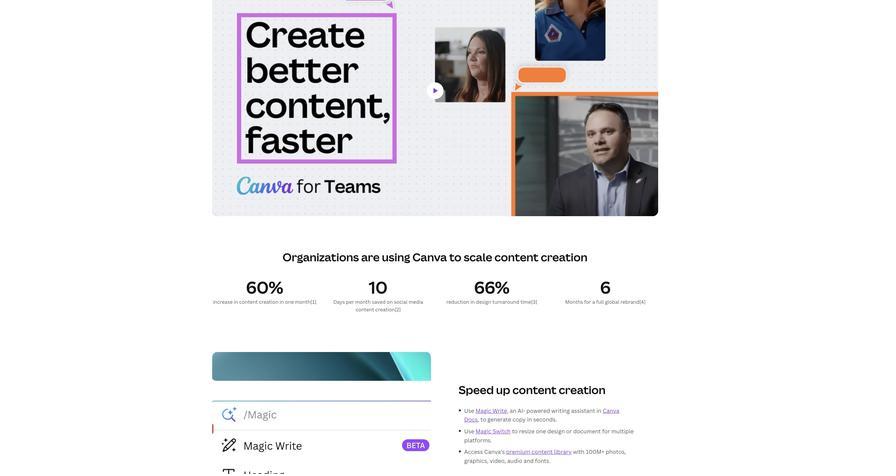 Task type: locate. For each thing, give the bounding box(es) containing it.
full
[[597, 299, 604, 305]]

66% reduction in design turnaround time[3]
[[447, 276, 538, 305]]

one inside the 60% increase in content creation in one month[1]
[[285, 299, 294, 305]]

design for to
[[548, 428, 565, 435]]

magic up docs
[[476, 407, 492, 415]]

0 horizontal spatial ,
[[478, 416, 479, 423]]

in right reduction
[[471, 299, 475, 305]]

10
[[369, 276, 388, 299]]

seconds.
[[534, 416, 557, 423]]

magic up platforms.
[[476, 428, 492, 435]]

canva up multiple
[[603, 407, 620, 415]]

audio
[[508, 457, 523, 465]]

design
[[476, 299, 492, 305], [548, 428, 565, 435]]

1 vertical spatial magic
[[476, 428, 492, 435]]

1 magic from the top
[[476, 407, 492, 415]]

1 horizontal spatial for
[[603, 428, 610, 435]]

1 horizontal spatial ,
[[507, 407, 509, 415]]

assistant
[[572, 407, 596, 415]]

social
[[394, 299, 408, 305]]

1 horizontal spatial one
[[536, 428, 546, 435]]

0 vertical spatial one
[[285, 299, 294, 305]]

scale
[[464, 250, 493, 264]]

access canva's premium content library
[[464, 448, 572, 456]]

using
[[382, 250, 410, 264]]

video,
[[490, 457, 506, 465]]

, up use magic switch
[[478, 416, 479, 423]]

one down "seconds."
[[536, 428, 546, 435]]

1 vertical spatial canva
[[603, 407, 620, 415]]

use magic write , an ai- powered writing assistant in
[[464, 407, 603, 415]]

design down 66%
[[476, 299, 492, 305]]

with 100m+ photos, graphics, video, audio and fonts.
[[464, 448, 626, 465]]

for inside to resize one design or document for multiple platforms.
[[603, 428, 610, 435]]

0 vertical spatial magic
[[476, 407, 492, 415]]

1 vertical spatial ,
[[478, 416, 479, 423]]

platforms.
[[464, 436, 492, 444]]

one
[[285, 299, 294, 305], [536, 428, 546, 435]]

2 horizontal spatial to
[[512, 428, 518, 435]]

, to generate copy in seconds.
[[478, 416, 557, 423]]

6 months for a full global rebrand[4]
[[566, 276, 646, 305]]

one left month[1]
[[285, 299, 294, 305]]

resize
[[519, 428, 535, 435]]

0 horizontal spatial canva
[[413, 250, 447, 264]]

1 horizontal spatial canva
[[603, 407, 620, 415]]

multiple
[[612, 428, 634, 435]]

saved
[[372, 299, 386, 305]]

to down magic write link
[[481, 416, 486, 423]]

to left scale
[[450, 250, 462, 264]]

0 horizontal spatial for
[[585, 299, 591, 305]]

0 vertical spatial for
[[585, 299, 591, 305]]

canva right using
[[413, 250, 447, 264]]

design left or
[[548, 428, 565, 435]]

2 vertical spatial to
[[512, 428, 518, 435]]

months
[[566, 299, 583, 305]]

an
[[510, 407, 517, 415]]

in inside 66% reduction in design turnaround time[3]
[[471, 299, 475, 305]]

1 vertical spatial one
[[536, 428, 546, 435]]

generate
[[488, 416, 511, 423]]

0 vertical spatial canva
[[413, 250, 447, 264]]

0 horizontal spatial design
[[476, 299, 492, 305]]

1 vertical spatial creation
[[259, 299, 279, 305]]

access
[[464, 448, 483, 456]]

1 use from the top
[[464, 407, 475, 415]]

to
[[450, 250, 462, 264], [481, 416, 486, 423], [512, 428, 518, 435]]

with
[[573, 448, 585, 456]]

1 vertical spatial use
[[464, 428, 475, 435]]

1 horizontal spatial to
[[481, 416, 486, 423]]

,
[[507, 407, 509, 415], [478, 416, 479, 423]]

design inside 66% reduction in design turnaround time[3]
[[476, 299, 492, 305]]

ai-
[[518, 407, 525, 415]]

global
[[605, 299, 620, 305]]

content
[[495, 250, 539, 264], [239, 299, 258, 305], [356, 306, 374, 313], [513, 382, 557, 397], [532, 448, 553, 456]]

, left an at the bottom right
[[507, 407, 509, 415]]

design inside to resize one design or document for multiple platforms.
[[548, 428, 565, 435]]

for left multiple
[[603, 428, 610, 435]]

0 vertical spatial design
[[476, 299, 492, 305]]

canva
[[413, 250, 447, 264], [603, 407, 620, 415]]

on
[[387, 299, 393, 305]]

are
[[361, 250, 380, 264]]

canva docs link
[[464, 407, 620, 423]]

10 days per month saved on social media content creation[2]
[[334, 276, 423, 313]]

use down docs
[[464, 428, 475, 435]]

60% increase in content creation in one month[1]
[[213, 276, 317, 305]]

canva's
[[485, 448, 505, 456]]

1 horizontal spatial design
[[548, 428, 565, 435]]

organizations are using canva to scale content creation
[[283, 250, 588, 264]]

premium content library link
[[506, 448, 572, 456]]

to inside to resize one design or document for multiple platforms.
[[512, 428, 518, 435]]

creation inside the 60% increase in content creation in one month[1]
[[259, 299, 279, 305]]

1 vertical spatial design
[[548, 428, 565, 435]]

use for use magic write , an ai- powered writing assistant in
[[464, 407, 475, 415]]

0 vertical spatial ,
[[507, 407, 509, 415]]

use up docs
[[464, 407, 475, 415]]

creation
[[541, 250, 588, 264], [259, 299, 279, 305], [559, 382, 606, 397]]

for
[[585, 299, 591, 305], [603, 428, 610, 435]]

0 vertical spatial to
[[450, 250, 462, 264]]

0 horizontal spatial one
[[285, 299, 294, 305]]

for inside 6 months for a full global rebrand[4]
[[585, 299, 591, 305]]

magic
[[476, 407, 492, 415], [476, 428, 492, 435]]

2 magic from the top
[[476, 428, 492, 435]]

in
[[234, 299, 238, 305], [280, 299, 284, 305], [471, 299, 475, 305], [597, 407, 602, 415], [527, 416, 532, 423]]

and
[[524, 457, 534, 465]]

2 vertical spatial creation
[[559, 382, 606, 397]]

to down , to generate copy in seconds.
[[512, 428, 518, 435]]

rebrand[4]
[[621, 299, 646, 305]]

1 vertical spatial for
[[603, 428, 610, 435]]

for left a
[[585, 299, 591, 305]]

in down 60%
[[280, 299, 284, 305]]

use
[[464, 407, 475, 415], [464, 428, 475, 435]]

creation[2]
[[376, 306, 401, 313]]

2 use from the top
[[464, 428, 475, 435]]

reduction
[[447, 299, 470, 305]]

0 vertical spatial use
[[464, 407, 475, 415]]



Task type: describe. For each thing, give the bounding box(es) containing it.
magic for write
[[476, 407, 492, 415]]

powered
[[527, 407, 550, 415]]

in right the increase
[[234, 299, 238, 305]]

increase
[[213, 299, 233, 305]]

canva docs
[[464, 407, 620, 423]]

magic write link
[[476, 407, 507, 415]]

month
[[355, 299, 371, 305]]

100m+
[[586, 448, 605, 456]]

or
[[567, 428, 572, 435]]

writing
[[552, 407, 570, 415]]

per
[[346, 299, 354, 305]]

document
[[574, 428, 601, 435]]

speed up content creation
[[459, 382, 606, 397]]

6
[[601, 276, 611, 299]]

copy
[[513, 416, 526, 423]]

60%
[[246, 276, 283, 299]]

magic switch link
[[476, 428, 511, 435]]

a
[[593, 299, 595, 305]]

one inside to resize one design or document for multiple platforms.
[[536, 428, 546, 435]]

graphics,
[[464, 457, 489, 465]]

0 horizontal spatial to
[[450, 250, 462, 264]]

design for 66%
[[476, 299, 492, 305]]

photos,
[[606, 448, 626, 456]]

use magic switch
[[464, 428, 511, 435]]

organizations
[[283, 250, 359, 264]]

docs
[[464, 416, 478, 423]]

time[3]
[[521, 299, 538, 305]]

in down use magic write , an ai- powered writing assistant in
[[527, 416, 532, 423]]

library
[[554, 448, 572, 456]]

1 vertical spatial to
[[481, 416, 486, 423]]

in right 'assistant' at right bottom
[[597, 407, 602, 415]]

write
[[493, 407, 507, 415]]

fonts.
[[535, 457, 551, 465]]

speed
[[459, 382, 494, 397]]

premium
[[506, 448, 531, 456]]

magic for switch
[[476, 428, 492, 435]]

days
[[334, 299, 345, 305]]

turnaround
[[493, 299, 520, 305]]

0 vertical spatial creation
[[541, 250, 588, 264]]

up
[[496, 382, 511, 397]]

66%
[[474, 276, 510, 299]]

media
[[409, 299, 423, 305]]

to resize one design or document for multiple platforms.
[[464, 428, 634, 444]]

content inside 10 days per month saved on social media content creation[2]
[[356, 306, 374, 313]]

canva inside canva docs
[[603, 407, 620, 415]]

month[1]
[[295, 299, 317, 305]]

content inside the 60% increase in content creation in one month[1]
[[239, 299, 258, 305]]

switch
[[493, 428, 511, 435]]

use for use magic switch
[[464, 428, 475, 435]]



Task type: vqa. For each thing, say whether or not it's contained in the screenshot.
for inside the TO RESIZE ONE DESIGN OR DOCUMENT FOR MULTIPLE PLATFORMS.
yes



